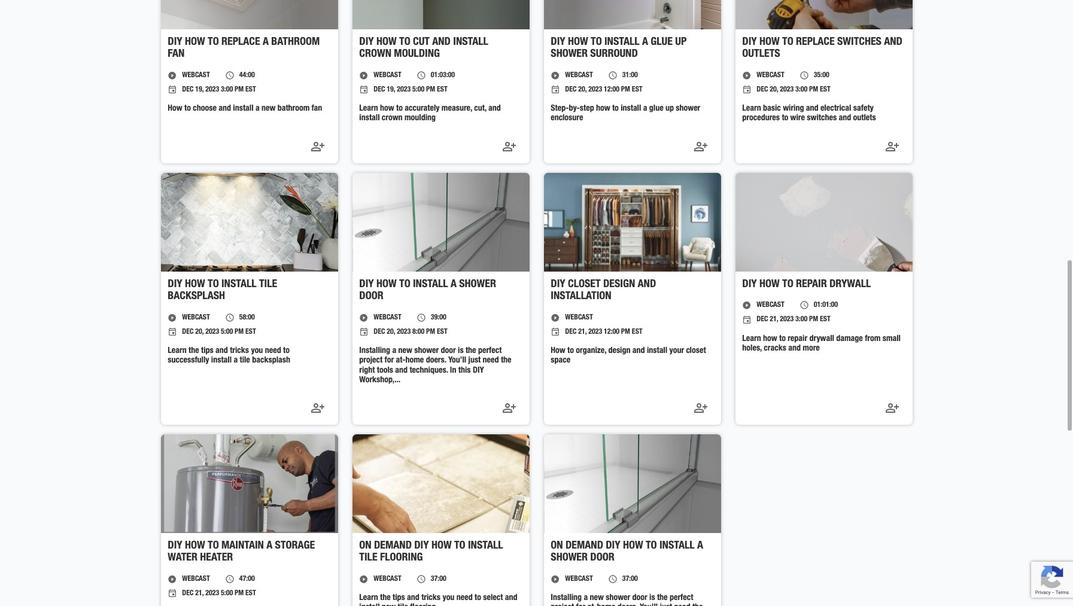 Task type: describe. For each thing, give the bounding box(es) containing it.
to for diy how to replace a bathroom fan
[[208, 37, 219, 48]]

a inside on demand diy how to install a shower door
[[698, 541, 704, 552]]

switches
[[807, 115, 837, 123]]

diy closet design and installation link
[[551, 279, 714, 304]]

pm for diy how to install tile backsplash
[[235, 329, 244, 336]]

cracks
[[764, 345, 787, 353]]

on demand diy how to install tile flooring
[[359, 541, 503, 564]]

webcast for diy how to repair drywall
[[757, 302, 785, 309]]

need inside learn the tips and tricks you need to successfully install a tile backsplash
[[265, 348, 281, 356]]

organize,
[[576, 348, 607, 356]]

2023 3:00 up the repair
[[780, 316, 808, 324]]

accurately
[[405, 105, 440, 113]]

shower inside step-by-step how to install a glue up shower enclosure
[[676, 105, 701, 113]]

flooring
[[410, 604, 436, 607]]

event duration element for diy how to install a glue up shower surround
[[608, 71, 638, 80]]

and inside learn how to repair drywall damage from small holes, cracks and more
[[789, 345, 801, 353]]

and down electrical
[[839, 115, 852, 123]]

installing for on demand diy how to install a shower door
[[551, 595, 582, 603]]

door for install
[[441, 348, 456, 356]]

the left space on the right bottom of the page
[[501, 357, 512, 366]]

demand for shower
[[566, 541, 604, 552]]

est for diy how to install tile backsplash
[[246, 329, 256, 336]]

and inside installing a new shower door is the perfect project for at-home doers. you'll just need the right tools and techniques. in this diy workshop,...
[[395, 367, 408, 375]]

webcast for diy how to replace switches and outlets
[[757, 72, 785, 79]]

register image for diy how to install a shower door
[[502, 401, 517, 416]]

in
[[450, 367, 457, 375]]

safety
[[854, 105, 874, 113]]

and inside diy how to cut and install crown moulding
[[432, 37, 451, 48]]

how for diy how to replace a bathroom fan
[[185, 37, 205, 48]]

outlets
[[743, 49, 781, 60]]

webcast for diy how to install tile backsplash
[[182, 314, 210, 322]]

from
[[865, 335, 881, 344]]

backsplash
[[252, 357, 290, 366]]

diy how to replace a bathroom fan link
[[168, 36, 331, 61]]

webcast element for diy how to install a glue up shower surround
[[565, 71, 593, 80]]

event start date and time element for diy how to install a glue up shower surround
[[551, 85, 643, 95]]

diy inside on demand diy how to install a shower door
[[606, 541, 621, 552]]

webcast icon image for on demand diy how to install a shower door
[[551, 575, 561, 585]]

tools
[[377, 367, 393, 375]]

01:01:00
[[814, 302, 838, 309]]

on demand diy how to install a shower door
[[551, 541, 704, 564]]

the inside learn the tips and tricks you need to successfully install a tile backsplash
[[189, 348, 199, 356]]

learn for diy how to replace switches and outlets
[[743, 105, 761, 113]]

you for how
[[443, 595, 455, 603]]

webcast icon image for diy how to replace switches and outlets
[[743, 71, 752, 80]]

drywall
[[810, 335, 835, 344]]

learn basic wiring and electrical safety procedures to wire switches and outlets
[[743, 105, 876, 123]]

pm for diy how to replace switches and outlets
[[810, 86, 819, 94]]

diy how to install a glue up shower surround link
[[551, 36, 714, 61]]

58:00
[[239, 314, 255, 322]]

how for diy how to repair drywall
[[763, 335, 778, 344]]

webcast for diy how to install a shower door
[[374, 314, 402, 322]]

to left choose
[[184, 105, 191, 113]]

to for diy how to replace switches and outlets
[[783, 37, 794, 48]]

storage
[[275, 541, 315, 552]]

2023 8:00
[[397, 329, 425, 336]]

small
[[883, 335, 901, 344]]

how inside step-by-step how to install a glue up shower enclosure
[[596, 105, 611, 113]]

webcast icon image for diy how to replace a bathroom fan
[[168, 71, 177, 80]]

crown
[[382, 115, 403, 123]]

event start date and time element for diy how to repair drywall
[[743, 315, 831, 325]]

and inside diy how to replace switches and outlets
[[885, 37, 903, 48]]

step
[[580, 105, 594, 113]]

dec for diy how to repair drywall
[[757, 316, 768, 324]]

procedures
[[743, 115, 780, 123]]

bathroom
[[278, 105, 310, 113]]

diy how to install a glue up shower surround
[[551, 37, 687, 60]]

shower inside diy how to install a shower door
[[459, 279, 496, 290]]

2023 12:00 for 21,
[[589, 329, 620, 336]]

installing a new shower door is the perfect project for at-home doers. you'll just need th
[[551, 595, 703, 607]]

dec 20, 2023 5:00 pm est
[[182, 329, 256, 336]]

you for install
[[251, 348, 263, 356]]

diy how to cut and install crown moulding
[[359, 37, 489, 60]]

and up switches
[[806, 105, 819, 113]]

webcast element for on demand diy how to install a shower door
[[565, 575, 593, 585]]

and right select
[[505, 595, 518, 603]]

maintain
[[222, 541, 264, 552]]

and up flooring
[[407, 595, 420, 603]]

pm for diy how to repair drywall
[[810, 316, 819, 324]]

learn how to accurately measure, cut, and install crown moulding
[[359, 105, 501, 123]]

diy how to install a shower door link
[[359, 279, 523, 304]]

new inside installing a new shower door is the perfect project for at-home doers. you'll just need the right tools and techniques. in this diy workshop,...
[[399, 348, 413, 356]]

37:00 for flooring
[[431, 576, 447, 583]]

shower for diy
[[551, 49, 588, 60]]

fan
[[312, 105, 322, 113]]

installation
[[551, 292, 612, 303]]

install inside on demand diy how to install tile flooring
[[468, 541, 503, 552]]

repair
[[788, 335, 808, 344]]

drywall
[[830, 279, 871, 290]]

fan
[[168, 49, 185, 60]]

register image for diy how to replace a bathroom fan
[[311, 139, 325, 154]]

dec for diy how to install a glue up shower surround
[[565, 86, 577, 94]]

event duration element for diy how to replace a bathroom fan
[[225, 71, 255, 80]]

learn for diy how to cut and install crown moulding
[[359, 105, 378, 113]]

tile inside learn the tips and tricks you need to select and install new tile flooring
[[398, 604, 408, 607]]

right
[[359, 367, 375, 375]]

moulding
[[394, 49, 440, 60]]

install inside learn the tips and tricks you need to select and install new tile flooring
[[359, 604, 380, 607]]

est for diy how to replace switches and outlets
[[820, 86, 831, 94]]

dec for diy how to replace a bathroom fan
[[182, 86, 194, 94]]

to inside learn how to repair drywall damage from small holes, cracks and more
[[780, 335, 786, 344]]

on demand diy how to install a shower door link
[[551, 541, 714, 565]]

to inside learn the tips and tricks you need to select and install new tile flooring
[[475, 595, 481, 603]]

learn how to repair drywall damage from small holes, cracks and more
[[743, 335, 901, 353]]

20, for diy how to replace switches and outlets
[[770, 86, 779, 94]]

new inside installing a new shower door is the perfect project for at-home doers. you'll just need th
[[590, 595, 604, 603]]

cut,
[[474, 105, 487, 113]]

dec 21, 2023 5:00 pm est
[[182, 591, 256, 598]]

damage
[[837, 335, 863, 344]]

how for diy closet design and installation
[[551, 348, 566, 356]]

31:00
[[623, 72, 638, 79]]

cut
[[413, 37, 430, 48]]

learn for on demand diy how to install tile flooring
[[359, 595, 378, 603]]

surround
[[591, 49, 638, 60]]

35:00
[[814, 72, 830, 79]]

pm up 'design'
[[621, 329, 631, 336]]

webcast element for diy how to install tile backsplash
[[182, 313, 210, 323]]

event duration element for diy how to install a shower door
[[417, 313, 447, 323]]

39:00
[[431, 314, 447, 322]]

dec for diy how to install a shower door
[[374, 329, 385, 336]]

a inside step-by-step how to install a glue up shower enclosure
[[644, 105, 648, 113]]

door for how
[[633, 595, 648, 603]]

how to choose and install a new bathroom fan
[[168, 105, 322, 113]]

diy how to repair drywall link
[[743, 279, 906, 291]]

diy how to maintain a storage water heater link
[[168, 541, 331, 565]]

a for glue
[[642, 37, 648, 48]]

switches
[[838, 37, 882, 48]]

diy closet design and installation
[[551, 279, 656, 303]]

dec for diy how to cut and install crown moulding
[[374, 86, 385, 94]]

1 vertical spatial 21,
[[579, 329, 587, 336]]

how to organize, design and install your closet space
[[551, 348, 706, 366]]

closet
[[686, 348, 706, 356]]

est up "how to organize, design and install your closet space"
[[632, 329, 643, 336]]

for for on demand diy how to install a shower door
[[576, 604, 586, 607]]

tricks for install
[[422, 595, 441, 603]]

installing a new shower door is the perfect project for at-home doers. you'll just need the right tools and techniques. in this diy workshop,...
[[359, 348, 512, 385]]

up
[[666, 105, 674, 113]]

learn for diy how to install tile backsplash
[[168, 348, 187, 356]]

how for diy how to install a glue up shower surround
[[568, 37, 588, 48]]

47:00
[[239, 576, 255, 583]]

door inside on demand diy how to install a shower door
[[591, 554, 615, 564]]

and inside "how to organize, design and install your closet space"
[[633, 348, 645, 356]]

webcast for diy how to maintain a storage water heater
[[182, 576, 210, 583]]

just for on demand diy how to install a shower door
[[660, 604, 673, 607]]

repair
[[796, 279, 827, 290]]

by-
[[569, 105, 580, 113]]

water
[[168, 554, 198, 564]]

webcast for on demand diy how to install tile flooring
[[374, 576, 402, 583]]

webcast for on demand diy how to install a shower door
[[565, 576, 593, 583]]

install inside diy how to install tile backsplash
[[222, 279, 257, 290]]

to inside learn basic wiring and electrical safety procedures to wire switches and outlets
[[782, 115, 789, 123]]

at- for demand
[[588, 604, 597, 607]]

register image for and
[[885, 139, 900, 154]]

door inside diy how to install a shower door
[[359, 292, 384, 303]]

diy how to maintain a storage water heater
[[168, 541, 315, 564]]

holes,
[[743, 345, 762, 353]]

install inside "how to organize, design and install your closet space"
[[647, 348, 668, 356]]

install inside learn how to accurately measure, cut, and install crown moulding
[[359, 115, 380, 123]]

2023 5:00 for install
[[205, 329, 233, 336]]

dec up organize,
[[565, 329, 577, 336]]

diy for diy how to install a glue up shower surround
[[551, 37, 566, 48]]

new inside learn the tips and tricks you need to select and install new tile flooring
[[382, 604, 396, 607]]

and inside diy closet design and installation
[[638, 279, 656, 290]]

is for a
[[458, 348, 464, 356]]

webcast element for diy closet design and installation
[[565, 313, 593, 323]]

diy how to cut and install crown moulding link
[[359, 36, 523, 61]]

step-
[[551, 105, 569, 113]]

need inside installing a new shower door is the perfect project for at-home doers. you'll just need the right tools and techniques. in this diy workshop,...
[[483, 357, 499, 366]]

workshop,...
[[359, 376, 401, 385]]

pm for diy how to maintain a storage water heater
[[235, 591, 244, 598]]

diy how to replace switches and outlets link
[[743, 36, 906, 61]]

closet
[[568, 279, 601, 290]]

how inside on demand diy how to install tile flooring
[[432, 541, 452, 552]]

and inside learn the tips and tricks you need to successfully install a tile backsplash
[[216, 348, 228, 356]]

dec 20, 2023 3:00 pm est
[[757, 86, 831, 94]]

and inside learn how to accurately measure, cut, and install crown moulding
[[489, 105, 501, 113]]

event duration element for diy how to replace switches and outlets
[[800, 71, 830, 80]]

dec 19, 2023 3:00 pm est
[[182, 86, 256, 94]]

install down the dec 19, 2023 3:00 pm est
[[233, 105, 254, 113]]

project for diy how to install a shower door
[[359, 357, 383, 366]]

2023 5:00 for cut
[[397, 86, 425, 94]]

backsplash
[[168, 292, 225, 303]]

install inside diy how to install a glue up shower surround
[[605, 37, 640, 48]]

how for diy how to cut and install crown moulding
[[380, 105, 394, 113]]

dec 21, 2023 3:00 pm est
[[757, 316, 831, 324]]

the inside learn the tips and tricks you need to select and install new tile flooring
[[380, 595, 391, 603]]

space
[[551, 357, 571, 366]]

moulding
[[405, 115, 436, 123]]

webcast element for diy how to repair drywall
[[757, 301, 785, 310]]



Task type: locate. For each thing, give the bounding box(es) containing it.
to left wire
[[782, 115, 789, 123]]

just inside installing a new shower door is the perfect project for at-home doers. you'll just need th
[[660, 604, 673, 607]]

webcast for diy how to install a glue up shower surround
[[565, 72, 593, 79]]

webcast element for diy how to cut and install crown moulding
[[374, 71, 402, 80]]

event duration element for diy how to maintain a storage water heater
[[225, 575, 255, 585]]

on demand diy how to install tile flooring link
[[359, 541, 523, 565]]

1 horizontal spatial you
[[443, 595, 455, 603]]

replace
[[222, 37, 260, 48], [796, 37, 835, 48]]

0 vertical spatial how
[[168, 105, 182, 113]]

1 horizontal spatial replace
[[796, 37, 835, 48]]

how inside diy how to maintain a storage water heater
[[185, 541, 205, 552]]

event start date and time element up the repair
[[743, 315, 831, 325]]

1 19, from the left
[[195, 86, 204, 94]]

0 horizontal spatial installing
[[359, 348, 390, 356]]

to left select
[[475, 595, 481, 603]]

0 vertical spatial perfect
[[478, 348, 502, 356]]

event duration element containing 47:00
[[225, 575, 255, 585]]

webcast element
[[182, 71, 210, 80], [374, 71, 402, 80], [565, 71, 593, 80], [757, 71, 785, 80], [757, 301, 785, 310], [182, 313, 210, 323], [374, 313, 402, 323], [565, 313, 593, 323], [182, 575, 210, 585], [374, 575, 402, 585], [565, 575, 593, 585]]

you
[[251, 348, 263, 356], [443, 595, 455, 603]]

pm down 01:03:00
[[426, 86, 435, 94]]

0 vertical spatial door
[[359, 292, 384, 303]]

0 horizontal spatial at-
[[396, 357, 406, 366]]

event start date and time element for diy how to install tile backsplash
[[168, 328, 256, 337]]

design
[[604, 279, 635, 290]]

event start date and time element for diy how to replace a bathroom fan
[[168, 85, 256, 95]]

diy for diy how to cut and install crown moulding
[[359, 37, 374, 48]]

37:00 up learn the tips and tricks you need to select and install new tile flooring
[[431, 576, 447, 583]]

est down 58:00
[[246, 329, 256, 336]]

webcast down backsplash at top
[[182, 314, 210, 322]]

home for diy
[[597, 604, 616, 607]]

is inside installing a new shower door is the perfect project for at-home doers. you'll just need th
[[650, 595, 655, 603]]

shower inside installing a new shower door is the perfect project for at-home doers. you'll just need th
[[606, 595, 631, 603]]

webcast element down backsplash at top
[[182, 313, 210, 323]]

0 vertical spatial installing
[[359, 348, 390, 356]]

choose
[[193, 105, 217, 113]]

new left flooring
[[382, 604, 396, 607]]

how inside on demand diy how to install a shower door
[[623, 541, 643, 552]]

to up surround
[[591, 37, 602, 48]]

0 horizontal spatial you
[[251, 348, 263, 356]]

21, up organize,
[[579, 329, 587, 336]]

tile
[[240, 357, 250, 366], [398, 604, 408, 607]]

1 vertical spatial how
[[551, 348, 566, 356]]

on
[[359, 541, 372, 552], [551, 541, 563, 552]]

enclosure
[[551, 115, 583, 123]]

event start date and time element up learn the tips and tricks you need to successfully install a tile backsplash
[[168, 328, 256, 337]]

on for on demand diy how to install a shower door
[[551, 541, 563, 552]]

learn inside learn the tips and tricks you need to select and install new tile flooring
[[359, 595, 378, 603]]

diy for diy how to install a shower door
[[359, 279, 374, 290]]

how up installing a new shower door is the perfect project for at-home doers. you'll just need th
[[623, 541, 643, 552]]

a for bathroom
[[263, 37, 269, 48]]

pm for diy how to install a shower door
[[426, 329, 435, 336]]

the up this
[[466, 348, 476, 356]]

event start date and time element for diy how to install a shower door
[[359, 328, 448, 337]]

dec
[[182, 86, 194, 94], [374, 86, 385, 94], [565, 86, 577, 94], [757, 86, 768, 94], [757, 316, 768, 324], [182, 329, 194, 336], [374, 329, 385, 336], [565, 329, 577, 336], [182, 591, 194, 598]]

for for diy how to install a shower door
[[385, 357, 394, 366]]

1 demand from the left
[[374, 541, 412, 552]]

tile inside diy how to install tile backsplash
[[259, 279, 277, 290]]

1 horizontal spatial for
[[576, 604, 586, 607]]

step-by-step how to install a glue up shower enclosure
[[551, 105, 701, 123]]

to inside diy how to replace a bathroom fan
[[208, 37, 219, 48]]

need
[[265, 348, 281, 356], [483, 357, 499, 366], [457, 595, 473, 603], [675, 604, 691, 607]]

a inside diy how to maintain a storage water heater
[[267, 541, 273, 552]]

19, up choose
[[195, 86, 204, 94]]

event start date and time element containing dec 21, 2023 3:00 pm est
[[743, 315, 831, 325]]

to for diy how to install a glue up shower surround
[[591, 37, 602, 48]]

how up outlets
[[760, 37, 780, 48]]

installing for diy how to install a shower door
[[359, 348, 390, 356]]

the inside installing a new shower door is the perfect project for at-home doers. you'll just need th
[[657, 595, 668, 603]]

bathroom
[[271, 37, 320, 48]]

a inside learn the tips and tricks you need to successfully install a tile backsplash
[[234, 357, 238, 366]]

learn inside learn the tips and tricks you need to successfully install a tile backsplash
[[168, 348, 187, 356]]

diy inside diy how to cut and install crown moulding
[[359, 37, 374, 48]]

2 vertical spatial 21,
[[195, 591, 204, 598]]

tips inside learn the tips and tricks you need to successfully install a tile backsplash
[[201, 348, 214, 356]]

1 vertical spatial home
[[597, 604, 616, 607]]

1 horizontal spatial tile
[[398, 604, 408, 607]]

perfect inside installing a new shower door is the perfect project for at-home doers. you'll just need the right tools and techniques. in this diy workshop,...
[[478, 348, 502, 356]]

learn the tips and tricks you need to select and install new tile flooring
[[359, 595, 518, 607]]

0 vertical spatial shower
[[676, 105, 701, 113]]

webcast element up installing a new shower door is the perfect project for at-home doers. you'll just need th
[[565, 575, 593, 585]]

learn the tips and tricks you need to successfully install a tile backsplash
[[168, 348, 290, 366]]

home up techniques.
[[406, 357, 424, 366]]

on inside on demand diy how to install tile flooring
[[359, 541, 372, 552]]

0 horizontal spatial 37:00
[[431, 576, 447, 583]]

0 horizontal spatial tile
[[259, 279, 277, 290]]

2 horizontal spatial how
[[763, 335, 778, 344]]

a
[[256, 105, 260, 113], [644, 105, 648, 113], [392, 348, 397, 356], [234, 357, 238, 366], [584, 595, 588, 603]]

0 vertical spatial just
[[469, 357, 481, 366]]

event duration element containing 01:01:00
[[800, 301, 838, 310]]

webcast down crown
[[374, 72, 402, 79]]

heater
[[200, 554, 233, 564]]

install inside on demand diy how to install a shower door
[[660, 541, 695, 552]]

event start date and time element containing dec 20, 2023 12:00 pm est
[[551, 85, 643, 95]]

1 vertical spatial tile
[[398, 604, 408, 607]]

demand inside on demand diy how to install a shower door
[[566, 541, 604, 552]]

diy for diy how to maintain a storage water heater
[[168, 541, 182, 552]]

install left crown
[[359, 115, 380, 123]]

to up crown
[[396, 105, 403, 113]]

0 horizontal spatial tricks
[[230, 348, 249, 356]]

webcast icon image for diy how to maintain a storage water heater
[[168, 575, 177, 585]]

to inside step-by-step how to install a glue up shower enclosure
[[613, 105, 619, 113]]

project inside installing a new shower door is the perfect project for at-home doers. you'll just need th
[[551, 604, 574, 607]]

to inside diy how to install a glue up shower surround
[[591, 37, 602, 48]]

webcast down the installation
[[565, 314, 593, 322]]

successfully
[[168, 357, 209, 366]]

1 37:00 from the left
[[431, 576, 447, 583]]

1 horizontal spatial doers.
[[618, 604, 638, 607]]

design
[[609, 348, 631, 356]]

to for diy how to install a shower door
[[399, 279, 411, 290]]

shower
[[551, 49, 588, 60], [459, 279, 496, 290], [551, 554, 588, 564]]

project for on demand diy how to install a shower door
[[551, 604, 574, 607]]

new left bathroom at left
[[262, 105, 276, 113]]

2023 5:00 up accurately
[[397, 86, 425, 94]]

webcast for diy how to cut and install crown moulding
[[374, 72, 402, 79]]

1 horizontal spatial 37:00
[[623, 576, 638, 583]]

you inside learn the tips and tricks you need to select and install new tile flooring
[[443, 595, 455, 603]]

1 vertical spatial 2023 12:00
[[589, 329, 620, 336]]

installing
[[359, 348, 390, 356], [551, 595, 582, 603]]

0 horizontal spatial door
[[441, 348, 456, 356]]

0 vertical spatial tips
[[201, 348, 214, 356]]

webcast element up dec 21, 2023 3:00 pm est on the right bottom
[[757, 301, 785, 310]]

1 vertical spatial door
[[591, 554, 615, 564]]

you inside learn the tips and tricks you need to successfully install a tile backsplash
[[251, 348, 263, 356]]

1 vertical spatial just
[[660, 604, 673, 607]]

to inside diy how to install a shower door
[[399, 279, 411, 290]]

1 horizontal spatial tricks
[[422, 595, 441, 603]]

event duration element for on demand diy how to install tile flooring
[[417, 575, 447, 585]]

0 vertical spatial at-
[[396, 357, 406, 366]]

replace for a
[[222, 37, 260, 48]]

to inside learn the tips and tricks you need to successfully install a tile backsplash
[[283, 348, 290, 356]]

2 replace from the left
[[796, 37, 835, 48]]

just for diy how to install a shower door
[[469, 357, 481, 366]]

1 vertical spatial shower
[[459, 279, 496, 290]]

to up backsplash at top
[[208, 279, 219, 290]]

dec up the basic
[[757, 86, 768, 94]]

just
[[469, 357, 481, 366], [660, 604, 673, 607]]

how inside diy how to install tile backsplash
[[185, 279, 205, 290]]

1 horizontal spatial home
[[597, 604, 616, 607]]

event start date and time element containing dec 20, 2023 3:00 pm est
[[743, 85, 831, 95]]

tips up successfully on the left bottom
[[201, 348, 214, 356]]

install inside diy how to install a shower door
[[413, 279, 448, 290]]

learn inside learn how to accurately measure, cut, and install crown moulding
[[359, 105, 378, 113]]

1 horizontal spatial 21,
[[579, 329, 587, 336]]

to inside diy how to maintain a storage water heater
[[208, 541, 219, 552]]

0 vertical spatial tile
[[240, 357, 250, 366]]

0 horizontal spatial shower
[[415, 348, 439, 356]]

doers.
[[426, 357, 446, 366], [618, 604, 638, 607]]

webcast element down outlets
[[757, 71, 785, 80]]

measure,
[[442, 105, 472, 113]]

1 horizontal spatial demand
[[566, 541, 604, 552]]

door
[[441, 348, 456, 356], [633, 595, 648, 603]]

to inside diy how to repair drywall link
[[783, 279, 794, 290]]

webcast icon image for diy how to install a glue up shower surround
[[551, 71, 561, 80]]

door up the dec 20, 2023 8:00 pm est
[[359, 292, 384, 303]]

0 horizontal spatial how
[[380, 105, 394, 113]]

a
[[263, 37, 269, 48], [642, 37, 648, 48], [451, 279, 457, 290], [267, 541, 273, 552], [698, 541, 704, 552]]

doers. for install
[[426, 357, 446, 366]]

21, up cracks on the right
[[770, 316, 779, 324]]

install inside diy how to cut and install crown moulding
[[453, 37, 489, 48]]

0 horizontal spatial you'll
[[448, 357, 467, 366]]

2 19, from the left
[[387, 86, 395, 94]]

21, for diy how to maintain a storage water heater
[[195, 591, 204, 598]]

diy inside on demand diy how to install tile flooring
[[415, 541, 429, 552]]

dec 21, 2023 12:00 pm est
[[565, 329, 643, 336]]

1 vertical spatial shower
[[415, 348, 439, 356]]

to
[[208, 37, 219, 48], [399, 37, 411, 48], [591, 37, 602, 48], [783, 37, 794, 48], [208, 279, 219, 290], [399, 279, 411, 290], [783, 279, 794, 290], [208, 541, 219, 552], [454, 541, 466, 552], [646, 541, 657, 552]]

how inside diy how to replace a bathroom fan
[[185, 37, 205, 48]]

how for diy how to replace a bathroom fan
[[168, 105, 182, 113]]

44:00
[[239, 72, 255, 79]]

1 horizontal spatial tips
[[393, 595, 405, 603]]

how inside learn how to repair drywall damage from small holes, cracks and more
[[763, 335, 778, 344]]

how inside diy how to install a glue up shower surround
[[568, 37, 588, 48]]

event duration element containing 44:00
[[225, 71, 255, 80]]

home for to
[[406, 357, 424, 366]]

project
[[359, 357, 383, 366], [551, 604, 574, 607]]

2 on from the left
[[551, 541, 563, 552]]

event duration element containing 01:03:00
[[417, 71, 455, 80]]

diy how to repair drywall
[[743, 279, 871, 290]]

webcast down outlets
[[757, 72, 785, 79]]

1 horizontal spatial perfect
[[670, 595, 694, 603]]

webcast element up the dec 20, 2023 8:00 pm est
[[374, 313, 402, 323]]

dec for diy how to install tile backsplash
[[182, 329, 194, 336]]

0 horizontal spatial how
[[168, 105, 182, 113]]

event start date and time element containing dec 21, 2023 12:00 pm est
[[551, 328, 643, 337]]

0 vertical spatial you
[[251, 348, 263, 356]]

this
[[459, 367, 471, 375]]

0 vertical spatial for
[[385, 357, 394, 366]]

how inside learn how to accurately measure, cut, and install crown moulding
[[380, 105, 394, 113]]

diy for diy how to install tile backsplash
[[168, 279, 182, 290]]

0 horizontal spatial for
[[385, 357, 394, 366]]

2 vertical spatial 2023 5:00
[[205, 591, 233, 598]]

0 vertical spatial project
[[359, 357, 383, 366]]

diy how to replace switches and outlets
[[743, 37, 903, 60]]

diy inside diy how to replace switches and outlets
[[743, 37, 757, 48]]

a inside diy how to replace a bathroom fan
[[263, 37, 269, 48]]

to inside on demand diy how to install tile flooring
[[454, 541, 466, 552]]

2023 5:00 up learn the tips and tricks you need to successfully install a tile backsplash
[[205, 329, 233, 336]]

how up crown
[[380, 105, 394, 113]]

and right "switches"
[[885, 37, 903, 48]]

webcast element for diy how to replace switches and outlets
[[757, 71, 785, 80]]

demand for flooring
[[374, 541, 412, 552]]

your
[[670, 348, 684, 356]]

dec for diy how to replace switches and outlets
[[757, 86, 768, 94]]

2 vertical spatial shower
[[606, 595, 631, 603]]

dec 20, 2023 12:00 pm est
[[565, 86, 643, 94]]

flooring
[[380, 554, 423, 564]]

event duration element down diy how to repair drywall link
[[800, 301, 838, 310]]

how for diy how to repair drywall
[[760, 279, 780, 290]]

1 vertical spatial tricks
[[422, 595, 441, 603]]

new down on demand diy how to install a shower door
[[590, 595, 604, 603]]

event duration element containing 58:00
[[225, 313, 255, 323]]

the up successfully on the left bottom
[[189, 348, 199, 356]]

webcast element for diy how to maintain a storage water heater
[[182, 575, 210, 585]]

shower inside installing a new shower door is the perfect project for at-home doers. you'll just need the right tools and techniques. in this diy workshop,...
[[415, 348, 439, 356]]

learn
[[359, 105, 378, 113], [743, 105, 761, 113], [743, 335, 761, 344], [168, 348, 187, 356], [359, 595, 378, 603]]

1 horizontal spatial tile
[[359, 554, 378, 564]]

diy inside diy how to install a shower door
[[359, 279, 374, 290]]

replace inside diy how to replace switches and outlets
[[796, 37, 835, 48]]

2023 3:00 for fan
[[205, 86, 233, 94]]

event duration element up dec 21, 2023 5:00 pm est
[[225, 575, 255, 585]]

1 horizontal spatial just
[[660, 604, 673, 607]]

a inside installing a new shower door is the perfect project for at-home doers. you'll just need th
[[584, 595, 588, 603]]

2023 12:00 up step on the right of the page
[[589, 86, 620, 94]]

event duration element up dec 20, 2023 3:00 pm est
[[800, 71, 830, 80]]

install left glue on the top right
[[621, 105, 641, 113]]

tile inside learn the tips and tricks you need to successfully install a tile backsplash
[[240, 357, 250, 366]]

1 vertical spatial door
[[633, 595, 648, 603]]

new
[[262, 105, 276, 113], [399, 348, 413, 356], [590, 595, 604, 603], [382, 604, 396, 607]]

1 2023 12:00 from the top
[[589, 86, 620, 94]]

event duration element containing 35:00
[[800, 71, 830, 80]]

1 vertical spatial you'll
[[640, 604, 658, 607]]

shower down on demand diy how to install a shower door
[[606, 595, 631, 603]]

0 horizontal spatial tile
[[240, 357, 250, 366]]

how for diy how to replace switches and outlets
[[760, 37, 780, 48]]

event start date and time element up wiring at the top right
[[743, 85, 831, 95]]

event duration element containing 39:00
[[417, 313, 447, 323]]

webcast up dec 21, 2023 3:00 pm est on the right bottom
[[757, 302, 785, 309]]

webcast element for on demand diy how to install tile flooring
[[374, 575, 402, 585]]

door down on demand diy how to install a shower door link
[[633, 595, 648, 603]]

door
[[359, 292, 384, 303], [591, 554, 615, 564]]

diy how to install tile backsplash
[[168, 279, 277, 303]]

01:03:00
[[431, 72, 455, 79]]

perfect inside installing a new shower door is the perfect project for at-home doers. you'll just need th
[[670, 595, 694, 603]]

0 horizontal spatial replace
[[222, 37, 260, 48]]

wire
[[791, 115, 805, 123]]

register image
[[502, 139, 517, 154], [694, 139, 708, 154], [885, 139, 900, 154], [694, 401, 708, 416], [885, 401, 900, 416]]

event start date and time element up step on the right of the page
[[551, 85, 643, 95]]

0 vertical spatial 2023 5:00
[[397, 86, 425, 94]]

shower
[[676, 105, 701, 113], [415, 348, 439, 356], [606, 595, 631, 603]]

webcast icon image for diy how to cut and install crown moulding
[[359, 71, 369, 80]]

to inside "how to organize, design and install your closet space"
[[568, 348, 574, 356]]

tricks for backsplash
[[230, 348, 249, 356]]

to inside learn how to accurately measure, cut, and install crown moulding
[[396, 105, 403, 113]]

perfect for on demand diy how to install a shower door
[[670, 595, 694, 603]]

2 2023 12:00 from the top
[[589, 329, 620, 336]]

at- for how
[[396, 357, 406, 366]]

2023 12:00
[[589, 86, 620, 94], [589, 329, 620, 336]]

event duration element down diy how to cut and install crown moulding link
[[417, 71, 455, 80]]

need inside installing a new shower door is the perfect project for at-home doers. you'll just need th
[[675, 604, 691, 607]]

webcast icon image for on demand diy how to install tile flooring
[[359, 575, 369, 585]]

tricks up flooring
[[422, 595, 441, 603]]

how inside diy how to replace switches and outlets
[[760, 37, 780, 48]]

0 horizontal spatial home
[[406, 357, 424, 366]]

37:00 up installing a new shower door is the perfect project for at-home doers. you'll just need th
[[623, 576, 638, 583]]

webcast element down the installation
[[565, 313, 593, 323]]

0 horizontal spatial perfect
[[478, 348, 502, 356]]

webcast up the dec 20, 2023 8:00 pm est
[[374, 314, 402, 322]]

how inside diy how to repair drywall link
[[760, 279, 780, 290]]

0 horizontal spatial demand
[[374, 541, 412, 552]]

event start date and time element containing dec 19, 2023 3:00 pm est
[[168, 85, 256, 95]]

19,
[[195, 86, 204, 94], [387, 86, 395, 94]]

install down dec 20, 2023 5:00 pm est
[[211, 357, 232, 366]]

just inside installing a new shower door is the perfect project for at-home doers. you'll just need the right tools and techniques. in this diy workshop,...
[[469, 357, 481, 366]]

event duration element containing 31:00
[[608, 71, 638, 80]]

basic
[[763, 105, 781, 113]]

37:00 for shower
[[623, 576, 638, 583]]

0 horizontal spatial is
[[458, 348, 464, 356]]

webcast down flooring
[[374, 576, 402, 583]]

webcast for diy closet design and installation
[[565, 314, 593, 322]]

webcast up dec 20, 2023 12:00 pm est
[[565, 72, 593, 79]]

diy how to replace a bathroom fan
[[168, 37, 320, 60]]

2 horizontal spatial 21,
[[770, 316, 779, 324]]

1 horizontal spatial door
[[591, 554, 615, 564]]

home inside installing a new shower door is the perfect project for at-home doers. you'll just need the right tools and techniques. in this diy workshop,...
[[406, 357, 424, 366]]

1 horizontal spatial shower
[[606, 595, 631, 603]]

0 horizontal spatial 21,
[[195, 591, 204, 598]]

0 horizontal spatial project
[[359, 357, 383, 366]]

home inside installing a new shower door is the perfect project for at-home doers. you'll just need th
[[597, 604, 616, 607]]

how inside "how to organize, design and install your closet space"
[[551, 348, 566, 356]]

you'll
[[448, 357, 467, 366], [640, 604, 658, 607]]

pm down 31:00
[[621, 86, 631, 94]]

to up the dec 19, 2023 3:00 pm est
[[208, 37, 219, 48]]

2 horizontal spatial shower
[[676, 105, 701, 113]]

door inside installing a new shower door is the perfect project for at-home doers. you'll just need the right tools and techniques. in this diy workshop,...
[[441, 348, 456, 356]]

how up space on the right bottom of the page
[[551, 348, 566, 356]]

and right the cut at the left top of page
[[432, 37, 451, 48]]

register image for glue
[[694, 139, 708, 154]]

glue
[[651, 37, 673, 48]]

to inside diy how to replace switches and outlets
[[783, 37, 794, 48]]

1 horizontal spatial and
[[638, 279, 656, 290]]

how up water
[[185, 541, 205, 552]]

0 horizontal spatial tips
[[201, 348, 214, 356]]

diy inside installing a new shower door is the perfect project for at-home doers. you'll just need the right tools and techniques. in this diy workshop,...
[[473, 367, 484, 375]]

1 vertical spatial tile
[[359, 554, 378, 564]]

and right tools
[[395, 367, 408, 375]]

door inside installing a new shower door is the perfect project for at-home doers. you'll just need th
[[633, 595, 648, 603]]

webcast icon image for diy how to install a shower door
[[359, 313, 369, 323]]

is inside installing a new shower door is the perfect project for at-home doers. you'll just need the right tools and techniques. in this diy workshop,...
[[458, 348, 464, 356]]

to inside on demand diy how to install a shower door
[[646, 541, 657, 552]]

tile left flooring
[[398, 604, 408, 607]]

and right 'design'
[[633, 348, 645, 356]]

is for to
[[650, 595, 655, 603]]

pm for diy how to cut and install crown moulding
[[426, 86, 435, 94]]

dec down water
[[182, 591, 194, 598]]

0 horizontal spatial just
[[469, 357, 481, 366]]

19, for crown
[[387, 86, 395, 94]]

est for diy how to maintain a storage water heater
[[246, 591, 256, 598]]

pm down 39:00
[[426, 329, 435, 336]]

how inside diy how to install a shower door
[[377, 279, 397, 290]]

diy inside diy how to maintain a storage water heater
[[168, 541, 182, 552]]

0 vertical spatial is
[[458, 348, 464, 356]]

0 vertical spatial you'll
[[448, 357, 467, 366]]

install left your
[[647, 348, 668, 356]]

1 vertical spatial you
[[443, 595, 455, 603]]

est for diy how to replace a bathroom fan
[[246, 86, 256, 94]]

how right step on the right of the page
[[596, 105, 611, 113]]

diy inside diy how to replace a bathroom fan
[[168, 37, 182, 48]]

20, up successfully on the left bottom
[[195, 329, 204, 336]]

at-
[[396, 357, 406, 366], [588, 604, 597, 607]]

crown
[[359, 49, 392, 60]]

19, for fan
[[195, 86, 204, 94]]

webcast element for diy how to install a shower door
[[374, 313, 402, 323]]

1 horizontal spatial at-
[[588, 604, 597, 607]]

2023 5:00 for maintain
[[205, 591, 233, 598]]

doers. inside installing a new shower door is the perfect project for at-home doers. you'll just need th
[[618, 604, 638, 607]]

need inside learn the tips and tricks you need to select and install new tile flooring
[[457, 595, 473, 603]]

1 horizontal spatial you'll
[[640, 604, 658, 607]]

event duration element
[[225, 71, 255, 80], [417, 71, 455, 80], [608, 71, 638, 80], [800, 71, 830, 80], [800, 301, 838, 310], [225, 313, 255, 323], [417, 313, 447, 323], [225, 575, 255, 585], [417, 575, 447, 585], [608, 575, 638, 585]]

shower for diy how to install a shower door
[[415, 348, 439, 356]]

1 horizontal spatial on
[[551, 541, 563, 552]]

1 replace from the left
[[222, 37, 260, 48]]

install inside learn the tips and tricks you need to successfully install a tile backsplash
[[211, 357, 232, 366]]

1 vertical spatial project
[[551, 604, 574, 607]]

2 37:00 from the left
[[623, 576, 638, 583]]

1 horizontal spatial project
[[551, 604, 574, 607]]

1 vertical spatial perfect
[[670, 595, 694, 603]]

dec up crown
[[374, 86, 385, 94]]

shower inside on demand diy how to install a shower door
[[551, 554, 588, 564]]

event duration element for diy how to cut and install crown moulding
[[417, 71, 455, 80]]

21,
[[770, 316, 779, 324], [579, 329, 587, 336], [195, 591, 204, 598]]

door up in
[[441, 348, 456, 356]]

doers. for how
[[618, 604, 638, 607]]

event start date and time element containing dec 20, 2023 5:00 pm est
[[168, 328, 256, 337]]

electrical
[[821, 105, 852, 113]]

and
[[219, 105, 231, 113], [489, 105, 501, 113], [806, 105, 819, 113], [839, 115, 852, 123], [789, 345, 801, 353], [216, 348, 228, 356], [633, 348, 645, 356], [395, 367, 408, 375], [407, 595, 420, 603], [505, 595, 518, 603]]

0 vertical spatial tile
[[259, 279, 277, 290]]

tile inside on demand diy how to install tile flooring
[[359, 554, 378, 564]]

shower for on demand diy how to install a shower door
[[606, 595, 631, 603]]

dec for diy how to maintain a storage water heater
[[182, 591, 194, 598]]

event duration element up installing a new shower door is the perfect project for at-home doers. you'll just need th
[[608, 575, 638, 585]]

est down 01:01:00
[[820, 316, 831, 324]]

2023 3:00
[[205, 86, 233, 94], [780, 86, 808, 94], [780, 316, 808, 324]]

install
[[233, 105, 254, 113], [621, 105, 641, 113], [359, 115, 380, 123], [647, 348, 668, 356], [211, 357, 232, 366], [359, 604, 380, 607]]

diy for diy closet design and installation
[[551, 279, 566, 290]]

1 on from the left
[[359, 541, 372, 552]]

0 horizontal spatial doers.
[[426, 357, 446, 366]]

dec 19, 2023 5:00 pm est
[[374, 86, 448, 94]]

1 horizontal spatial how
[[551, 348, 566, 356]]

how up the dec 20, 2023 8:00 pm est
[[377, 279, 397, 290]]

event start date and time element up choose
[[168, 85, 256, 95]]

event start date and time element down "heater"
[[168, 589, 256, 599]]

est for diy how to install a glue up shower surround
[[632, 86, 643, 94]]

doers. inside installing a new shower door is the perfect project for at-home doers. you'll just need the right tools and techniques. in this diy workshop,...
[[426, 357, 446, 366]]

to inside diy how to cut and install crown moulding
[[399, 37, 411, 48]]

est for diy how to install a shower door
[[437, 329, 448, 336]]

the down flooring
[[380, 595, 391, 603]]

event start date and time element containing dec 19, 2023 5:00 pm est
[[359, 85, 448, 95]]

register image
[[311, 139, 325, 154], [311, 401, 325, 416], [502, 401, 517, 416]]

1 horizontal spatial door
[[633, 595, 648, 603]]

event duration element up dec 20, 2023 5:00 pm est
[[225, 313, 255, 323]]

and down the repair
[[789, 345, 801, 353]]

how up learn the tips and tricks you need to select and install new tile flooring
[[432, 541, 452, 552]]

event start date and time element containing dec 20, 2023 8:00 pm est
[[359, 328, 448, 337]]

2 demand from the left
[[566, 541, 604, 552]]

outlets
[[854, 115, 876, 123]]

event start date and time element for diy how to maintain a storage water heater
[[168, 589, 256, 599]]

est down 01:03:00
[[437, 86, 448, 94]]

event start date and time element containing dec 21, 2023 5:00 pm est
[[168, 589, 256, 599]]

tips
[[201, 348, 214, 356], [393, 595, 405, 603]]

to
[[184, 105, 191, 113], [396, 105, 403, 113], [613, 105, 619, 113], [782, 115, 789, 123], [780, 335, 786, 344], [283, 348, 290, 356], [568, 348, 574, 356], [475, 595, 481, 603]]

webcast icon image
[[168, 71, 177, 80], [359, 71, 369, 80], [551, 71, 561, 80], [743, 71, 752, 80], [743, 301, 752, 310], [168, 313, 177, 323], [359, 313, 369, 323], [551, 313, 561, 323], [168, 575, 177, 585], [359, 575, 369, 585], [551, 575, 561, 585]]

install left flooring
[[359, 604, 380, 607]]

pm for diy how to replace a bathroom fan
[[235, 86, 244, 94]]

1 horizontal spatial 19,
[[387, 86, 395, 94]]

2 vertical spatial shower
[[551, 554, 588, 564]]

replace for switches
[[796, 37, 835, 48]]

0 horizontal spatial on
[[359, 541, 372, 552]]

20, up the basic
[[770, 86, 779, 94]]

techniques.
[[410, 367, 448, 375]]

to for diy how to maintain a storage water heater
[[208, 541, 219, 552]]

1 horizontal spatial is
[[650, 595, 655, 603]]

install inside step-by-step how to install a glue up shower enclosure
[[621, 105, 641, 113]]

0 horizontal spatial 19,
[[195, 86, 204, 94]]

how
[[380, 105, 394, 113], [596, 105, 611, 113], [763, 335, 778, 344]]

diy how to install a shower door
[[359, 279, 496, 303]]

2 horizontal spatial and
[[885, 37, 903, 48]]

20, for diy how to install tile backsplash
[[195, 329, 204, 336]]

webcast icon image for diy closet design and installation
[[551, 313, 561, 323]]

you left select
[[443, 595, 455, 603]]

diy for diy how to replace switches and outlets
[[743, 37, 757, 48]]

20, for diy how to install a shower door
[[387, 329, 395, 336]]

0 horizontal spatial door
[[359, 292, 384, 303]]

0 vertical spatial shower
[[551, 49, 588, 60]]

1 vertical spatial is
[[650, 595, 655, 603]]

webcast icon image for diy how to install tile backsplash
[[168, 313, 177, 323]]

event start date and time element for diy how to replace switches and outlets
[[743, 85, 831, 95]]

and right choose
[[219, 105, 231, 113]]

diy for diy how to repair drywall
[[743, 279, 757, 290]]

webcast down water
[[182, 576, 210, 583]]

more
[[803, 345, 820, 353]]

dec 20, 2023 8:00 pm est
[[374, 329, 448, 336]]

new down the dec 20, 2023 8:00 pm est
[[399, 348, 413, 356]]

est down 44:00
[[246, 86, 256, 94]]

how
[[185, 37, 205, 48], [377, 37, 397, 48], [568, 37, 588, 48], [760, 37, 780, 48], [185, 279, 205, 290], [377, 279, 397, 290], [760, 279, 780, 290], [185, 541, 205, 552], [432, 541, 452, 552], [623, 541, 643, 552]]

to up dec 20, 2023 3:00 pm est
[[783, 37, 794, 48]]

you'll for a
[[448, 357, 467, 366]]

and right cut,
[[489, 105, 501, 113]]

diy for diy how to replace a bathroom fan
[[168, 37, 182, 48]]

to up backsplash
[[283, 348, 290, 356]]

you'll inside installing a new shower door is the perfect project for at-home doers. you'll just need th
[[640, 604, 658, 607]]

to up installing a new shower door is the perfect project for at-home doers. you'll just need th
[[646, 541, 657, 552]]

tips down flooring
[[393, 595, 405, 603]]

1 horizontal spatial how
[[596, 105, 611, 113]]

1 vertical spatial at-
[[588, 604, 597, 607]]

demand inside on demand diy how to install tile flooring
[[374, 541, 412, 552]]

event start date and time element
[[168, 85, 256, 95], [359, 85, 448, 95], [551, 85, 643, 95], [743, 85, 831, 95], [743, 315, 831, 325], [168, 328, 256, 337], [359, 328, 448, 337], [551, 328, 643, 337], [168, 589, 256, 599]]

0 vertical spatial home
[[406, 357, 424, 366]]

how for diy how to cut and install crown moulding
[[377, 37, 397, 48]]

to up learn the tips and tricks you need to select and install new tile flooring
[[454, 541, 466, 552]]

for inside installing a new shower door is the perfect project for at-home doers. you'll just need th
[[576, 604, 586, 607]]

0 vertical spatial doers.
[[426, 357, 446, 366]]

webcast element up dec 20, 2023 12:00 pm est
[[565, 71, 593, 80]]

0 horizontal spatial and
[[432, 37, 451, 48]]

est down 47:00
[[246, 591, 256, 598]]

to left the cut at the left top of page
[[399, 37, 411, 48]]

1 vertical spatial 2023 5:00
[[205, 329, 233, 336]]

on inside on demand diy how to install a shower door
[[551, 541, 563, 552]]

2023 5:00 down "heater"
[[205, 591, 233, 598]]

for inside installing a new shower door is the perfect project for at-home doers. you'll just need the right tools and techniques. in this diy workshop,...
[[385, 357, 394, 366]]

20, for diy how to install a glue up shower surround
[[579, 86, 587, 94]]

1 vertical spatial for
[[576, 604, 586, 607]]

diy inside diy how to install tile backsplash
[[168, 279, 182, 290]]

select
[[483, 595, 503, 603]]

is
[[458, 348, 464, 356], [650, 595, 655, 603]]

a inside installing a new shower door is the perfect project for at-home doers. you'll just need the right tools and techniques. in this diy workshop,...
[[392, 348, 397, 356]]

1 vertical spatial installing
[[551, 595, 582, 603]]



Task type: vqa. For each thing, say whether or not it's contained in the screenshot.


